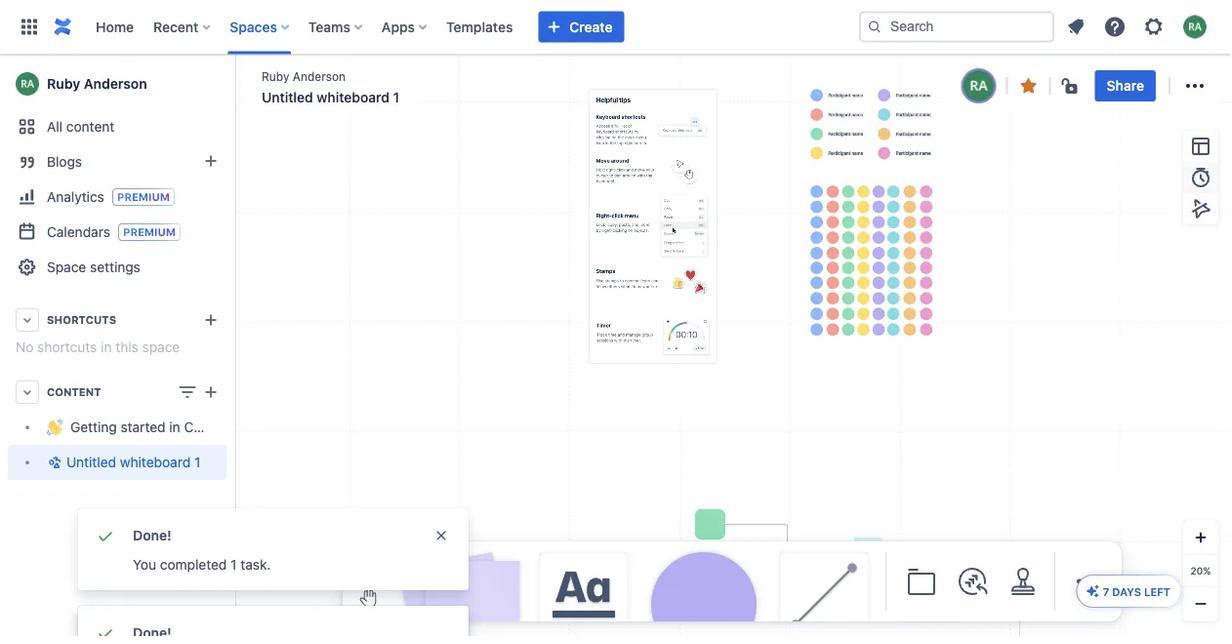 Task type: describe. For each thing, give the bounding box(es) containing it.
this
[[115, 339, 138, 355]]

premium image for calendars
[[118, 224, 181, 241]]

create
[[570, 19, 613, 35]]

space settings link
[[8, 250, 227, 285]]

space settings
[[47, 259, 140, 275]]

content
[[47, 386, 101, 399]]

success image
[[94, 622, 117, 638]]

calendars
[[47, 224, 110, 240]]

0 horizontal spatial ruby anderson link
[[8, 64, 227, 104]]

you
[[133, 557, 156, 573]]

1 for you completed 1 task.
[[231, 557, 237, 573]]

apps
[[382, 19, 415, 35]]

task.
[[240, 557, 271, 573]]

whiteboard inside tree
[[120, 454, 191, 471]]

ruby anderson untitled whiteboard 1
[[262, 69, 400, 105]]

global element
[[12, 0, 855, 54]]

in for started
[[169, 419, 180, 435]]

completed
[[160, 557, 227, 573]]

shortcuts
[[37, 339, 97, 355]]

started
[[121, 419, 166, 435]]

create button
[[538, 11, 624, 42]]

help icon image
[[1103, 15, 1127, 39]]

calendars link
[[8, 215, 227, 250]]

spaces
[[230, 19, 277, 35]]

untitled whiteboard 1
[[66, 454, 200, 471]]

more actions image
[[1183, 74, 1207, 98]]

banner containing home
[[0, 0, 1230, 55]]

shortcuts
[[47, 314, 116, 327]]

templates link
[[440, 11, 519, 42]]

no
[[16, 339, 34, 355]]

all content
[[47, 119, 115, 135]]

shortcuts button
[[8, 303, 227, 338]]

collapse sidebar image
[[213, 64, 256, 104]]

appswitcher icon image
[[18, 15, 41, 39]]

whiteboard inside ruby anderson untitled whiteboard 1
[[317, 89, 390, 105]]

home link
[[90, 11, 140, 42]]

premium image for analytics
[[112, 188, 175, 206]]

7 days left
[[1103, 586, 1171, 599]]

Search field
[[859, 11, 1055, 42]]

blogs
[[47, 154, 82, 170]]

7 days left button
[[1078, 576, 1180, 607]]

premium icon image
[[1086, 584, 1101, 600]]

unstar image
[[1017, 74, 1041, 98]]

left
[[1144, 586, 1171, 599]]

7
[[1103, 586, 1110, 599]]

create a blog image
[[199, 149, 223, 173]]

getting
[[70, 419, 117, 435]]

1 for untitled whiteboard 1
[[194, 454, 200, 471]]

analytics link
[[8, 180, 227, 215]]

add shortcut image
[[199, 309, 223, 332]]



Task type: vqa. For each thing, say whether or not it's contained in the screenshot.
Teams
yes



Task type: locate. For each thing, give the bounding box(es) containing it.
1 horizontal spatial 1
[[231, 557, 237, 573]]

1 horizontal spatial anderson
[[293, 69, 346, 83]]

in for shortcuts
[[101, 339, 112, 355]]

0 horizontal spatial whiteboard
[[120, 454, 191, 471]]

untitled inside ruby anderson untitled whiteboard 1
[[262, 89, 313, 105]]

2 success image from the top
[[94, 622, 117, 638]]

ruby for ruby anderson untitled whiteboard 1
[[262, 69, 290, 83]]

1 down apps at left
[[393, 89, 400, 105]]

untitled whiteboard 1 link
[[8, 445, 227, 480]]

1 inside space "element"
[[194, 454, 200, 471]]

2 vertical spatial 1
[[231, 557, 237, 573]]

space
[[142, 339, 180, 355]]

recent
[[153, 19, 199, 35]]

premium image inside calendars link
[[118, 224, 181, 241]]

1 horizontal spatial untitled
[[262, 89, 313, 105]]

tree
[[8, 410, 256, 480]]

1 vertical spatial 1
[[194, 454, 200, 471]]

space
[[47, 259, 86, 275]]

1 vertical spatial success image
[[94, 622, 117, 638]]

1 left task.
[[231, 557, 237, 573]]

anderson
[[293, 69, 346, 83], [84, 76, 147, 92]]

0 vertical spatial in
[[101, 339, 112, 355]]

content
[[66, 119, 115, 135]]

apps button
[[376, 11, 435, 42]]

content button
[[8, 375, 227, 410]]

untitled
[[262, 89, 313, 105], [66, 454, 116, 471]]

in right the started on the left bottom of the page
[[169, 419, 180, 435]]

0 horizontal spatial anderson
[[84, 76, 147, 92]]

teams button
[[303, 11, 370, 42]]

0 vertical spatial 1
[[393, 89, 400, 105]]

1
[[393, 89, 400, 105], [194, 454, 200, 471], [231, 557, 237, 573]]

notification icon image
[[1064, 15, 1088, 39]]

0 vertical spatial premium image
[[112, 188, 175, 206]]

premium image
[[112, 188, 175, 206], [118, 224, 181, 241]]

1 inside ruby anderson untitled whiteboard 1
[[393, 89, 400, 105]]

no shortcuts in this space
[[16, 339, 180, 355]]

confluence image
[[51, 15, 74, 39], [51, 15, 74, 39]]

anderson down teams at left
[[293, 69, 346, 83]]

ruby right collapse sidebar image
[[262, 69, 290, 83]]

share
[[1107, 78, 1144, 94]]

ruby inside ruby anderson untitled whiteboard 1
[[262, 69, 290, 83]]

settings
[[90, 259, 140, 275]]

anderson up all content 'link'
[[84, 76, 147, 92]]

1 success image from the top
[[94, 524, 117, 548]]

analytics
[[47, 188, 104, 205]]

1 horizontal spatial ruby anderson link
[[262, 68, 346, 85]]

untitled down getting
[[66, 454, 116, 471]]

premium image inside analytics link
[[112, 188, 175, 206]]

success image
[[94, 524, 117, 548], [94, 622, 117, 638]]

days
[[1112, 586, 1141, 599]]

banner
[[0, 0, 1230, 55]]

in left the this
[[101, 339, 112, 355]]

ruby for ruby anderson
[[47, 76, 80, 92]]

your profile and preferences image
[[1183, 15, 1207, 39]]

recent button
[[148, 11, 218, 42]]

all content link
[[8, 109, 227, 145]]

tree containing getting started in confluence
[[8, 410, 256, 480]]

1 vertical spatial premium image
[[118, 224, 181, 241]]

1 vertical spatial in
[[169, 419, 180, 435]]

done!
[[133, 528, 172, 544]]

1 horizontal spatial ruby
[[262, 69, 290, 83]]

0 vertical spatial success image
[[94, 524, 117, 548]]

search image
[[867, 19, 883, 35]]

ruby inside space "element"
[[47, 76, 80, 92]]

tree inside space "element"
[[8, 410, 256, 480]]

0 horizontal spatial ruby
[[47, 76, 80, 92]]

0 horizontal spatial untitled
[[66, 454, 116, 471]]

whiteboard down getting started in confluence
[[120, 454, 191, 471]]

ruby anderson image
[[963, 70, 995, 102]]

getting started in confluence link
[[8, 410, 256, 445]]

templates
[[446, 19, 513, 35]]

0 horizontal spatial in
[[101, 339, 112, 355]]

1 down confluence
[[194, 454, 200, 471]]

ruby up all
[[47, 76, 80, 92]]

ruby anderson link down teams at left
[[262, 68, 346, 85]]

0 vertical spatial untitled
[[262, 89, 313, 105]]

whiteboard down teams dropdown button
[[317, 89, 390, 105]]

untitled right collapse sidebar image
[[262, 89, 313, 105]]

ruby
[[262, 69, 290, 83], [47, 76, 80, 92]]

ruby anderson
[[47, 76, 147, 92]]

premium image up "space settings" link
[[118, 224, 181, 241]]

anderson inside space "element"
[[84, 76, 147, 92]]

no restrictions image
[[1060, 74, 1084, 98]]

confluence
[[184, 419, 256, 435]]

anderson for ruby anderson
[[84, 76, 147, 92]]

premium image up calendars link
[[112, 188, 175, 206]]

1 vertical spatial untitled
[[66, 454, 116, 471]]

home
[[96, 19, 134, 35]]

settings icon image
[[1142, 15, 1166, 39]]

in
[[101, 339, 112, 355], [169, 419, 180, 435]]

space element
[[0, 55, 256, 638]]

blogs link
[[8, 145, 227, 180]]

ruby anderson link
[[8, 64, 227, 104], [262, 68, 346, 85]]

create content image
[[199, 381, 223, 404]]

untitled inside space "element"
[[66, 454, 116, 471]]

ruby anderson link up all content 'link'
[[8, 64, 227, 104]]

dismiss image
[[434, 528, 449, 544]]

anderson inside ruby anderson untitled whiteboard 1
[[293, 69, 346, 83]]

getting started in confluence
[[70, 419, 256, 435]]

spaces button
[[224, 11, 297, 42]]

in inside tree
[[169, 419, 180, 435]]

2 horizontal spatial 1
[[393, 89, 400, 105]]

1 horizontal spatial in
[[169, 419, 180, 435]]

0 horizontal spatial 1
[[194, 454, 200, 471]]

1 horizontal spatial whiteboard
[[317, 89, 390, 105]]

0 vertical spatial whiteboard
[[317, 89, 390, 105]]

1 vertical spatial whiteboard
[[120, 454, 191, 471]]

share button
[[1095, 70, 1156, 102]]

all
[[47, 119, 63, 135]]

teams
[[308, 19, 350, 35]]

change view image
[[176, 381, 199, 404]]

whiteboard
[[317, 89, 390, 105], [120, 454, 191, 471]]

anderson for ruby anderson untitled whiteboard 1
[[293, 69, 346, 83]]

you completed 1 task.
[[133, 557, 271, 573]]



